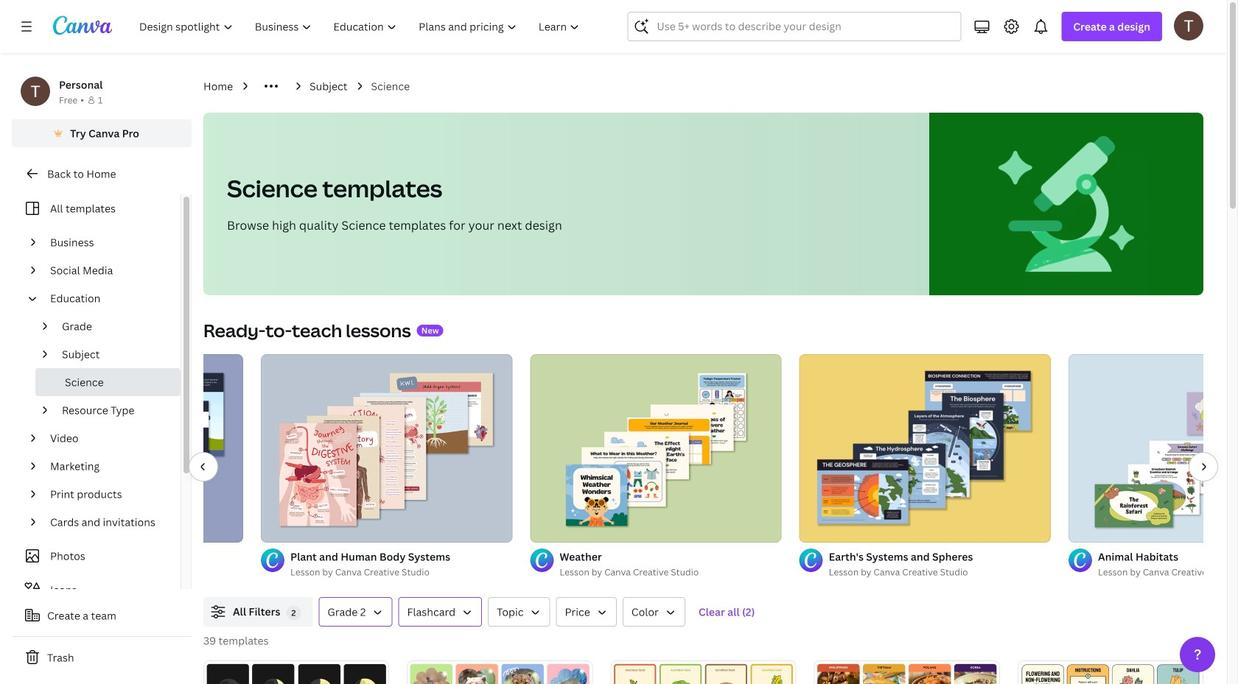 Task type: locate. For each thing, give the bounding box(es) containing it.
colorful lined illustration food flashcard image
[[610, 661, 796, 685]]

terry turtle image
[[1174, 11, 1203, 40]]

None search field
[[627, 12, 961, 41]]

the solar system image
[[0, 354, 243, 543]]

weather image
[[530, 354, 782, 543]]

black and yellow flat graphic science flashcard image
[[203, 661, 389, 685]]

tooltip
[[1150, 611, 1232, 632]]

animal habitats image
[[1069, 354, 1238, 543]]

flowering and non-flowering plants flashcard in blue yellow simple outlined style image
[[1018, 661, 1203, 685]]

Search search field
[[657, 13, 952, 41]]



Task type: describe. For each thing, give the bounding box(es) containing it.
top level navigation element
[[130, 12, 592, 41]]

earth's systems and spheres image
[[799, 354, 1051, 543]]

bright colorful simple photographic food flashcard image
[[814, 661, 1000, 685]]

pastel simple photographic animal flashcard image
[[407, 661, 593, 685]]

2 filter options selected element
[[286, 606, 301, 621]]

plant and human body systems image
[[261, 354, 512, 543]]



Task type: vqa. For each thing, say whether or not it's contained in the screenshot.
Blue and White Illustrative Travel Agency Presentation Image on the bottom right of page
no



